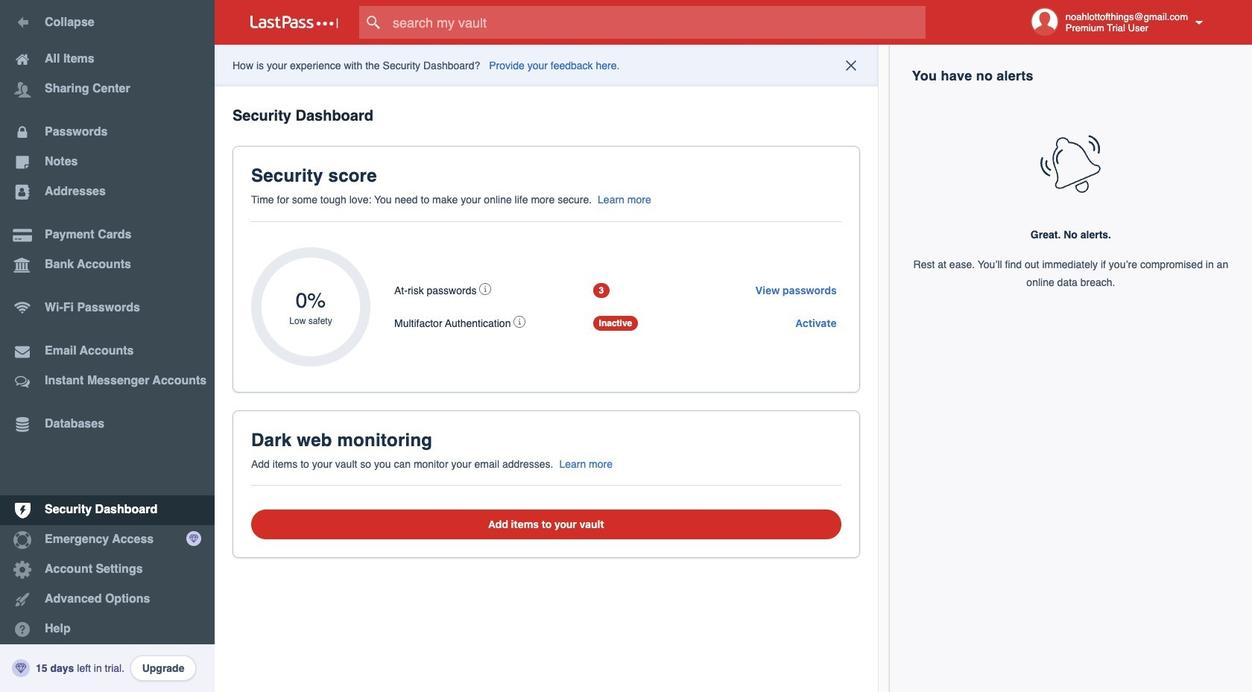 Task type: describe. For each thing, give the bounding box(es) containing it.
search my vault text field
[[359, 6, 955, 39]]

lastpass image
[[250, 16, 338, 29]]

Search search field
[[359, 6, 955, 39]]



Task type: locate. For each thing, give the bounding box(es) containing it.
main navigation navigation
[[0, 0, 215, 692]]



Task type: vqa. For each thing, say whether or not it's contained in the screenshot.
"SEARCH" search field
yes



